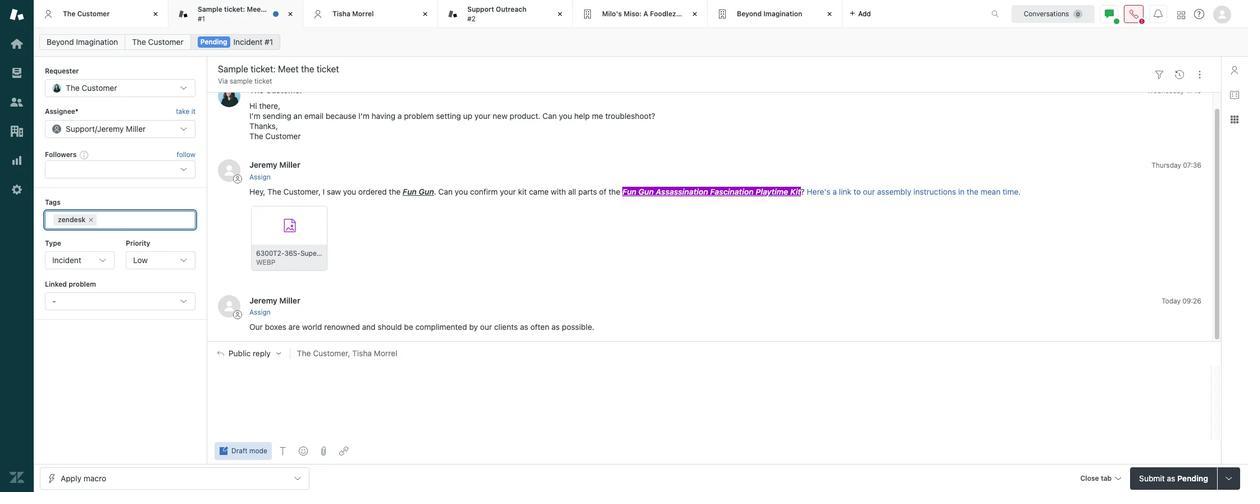 Task type: vqa. For each thing, say whether or not it's contained in the screenshot.
HI THERE, I'M SENDING AN EMAIL BECAUSE I'M HAVING A PROBLEM SETTING UP YOUR NEW PRODUCT. CAN YOU HELP ME TROUBLESHOOT? THANKS, THE CUSTOMER
yes



Task type: describe. For each thing, give the bounding box(es) containing it.
assign for first jeremy miller link from the top
[[250, 173, 271, 181]]

conversationlabel log
[[207, 76, 1222, 342]]

low
[[133, 256, 148, 265]]

1 jeremy miller link from the top
[[250, 160, 300, 170]]

priority
[[126, 239, 150, 248]]

1 horizontal spatial our
[[863, 187, 875, 197]]

linked problem element
[[45, 293, 196, 311]]

tisha inside tab
[[333, 9, 351, 18]]

apps image
[[1231, 115, 1240, 124]]

the customer inside requester "element"
[[66, 83, 117, 93]]

1 horizontal spatial the customer link
[[250, 86, 303, 95]]

1 i'm from the left
[[250, 111, 261, 121]]

the right ordered
[[389, 187, 401, 197]]

the inside sample ticket: meet the ticket #1
[[265, 5, 276, 14]]

#2
[[468, 14, 476, 23]]

foodlez
[[650, 9, 676, 18]]

1 vertical spatial a
[[833, 187, 837, 197]]

beyond imagination inside tab
[[737, 9, 803, 18]]

draft
[[232, 447, 248, 456]]

add attachment image
[[319, 447, 328, 456]]

the customer inside 'secondary' element
[[132, 37, 184, 47]]

zendesk image
[[10, 471, 24, 486]]

#1 inside 'secondary' element
[[265, 37, 273, 47]]

Wednesday 11:15 text field
[[1148, 87, 1202, 95]]

take it
[[176, 108, 196, 116]]

beyond inside beyond imagination link
[[47, 37, 74, 47]]

get started image
[[10, 37, 24, 51]]

follow
[[177, 151, 196, 159]]

the customer, tisha morrel
[[297, 349, 398, 359]]

organizations image
[[10, 124, 24, 139]]

with
[[551, 187, 566, 197]]

customer, inside conversationlabel log
[[284, 187, 321, 197]]

sending
[[263, 111, 291, 121]]

#1 inside sample ticket: meet the ticket #1
[[198, 14, 205, 23]]

the customer tab
[[34, 0, 169, 28]]

zendesk
[[58, 216, 86, 224]]

2 i'm from the left
[[359, 111, 370, 121]]

morrel inside tab
[[352, 9, 374, 18]]

requester
[[45, 67, 79, 75]]

1 vertical spatial pending
[[1178, 474, 1209, 484]]

our boxes are world renowned and should be complimented by our clients as often as possible.
[[250, 323, 595, 332]]

kit
[[791, 187, 801, 197]]

follow button
[[177, 150, 196, 160]]

apply
[[61, 474, 81, 484]]

button displays agent's chat status as online. image
[[1105, 9, 1114, 18]]

of
[[599, 187, 607, 197]]

outreach
[[496, 5, 527, 14]]

tab containing sample ticket: meet the ticket
[[169, 0, 303, 28]]

having
[[372, 111, 396, 121]]

take
[[176, 108, 190, 116]]

support for #2
[[468, 5, 494, 14]]

it
[[191, 108, 196, 116]]

all
[[568, 187, 576, 197]]

milo's miso: a foodlez subsidiary
[[602, 9, 713, 18]]

via
[[218, 77, 228, 85]]

miso:
[[624, 9, 642, 18]]

events image
[[1176, 70, 1185, 79]]

-
[[52, 297, 56, 306]]

secondary element
[[34, 31, 1249, 53]]

to
[[854, 187, 861, 197]]

support / jeremy miller
[[66, 124, 146, 134]]

can inside hi there, i'm sending an email because i'm having a problem setting up your new product. can you help me troubleshoot? thanks, the customer
[[543, 111, 557, 121]]

imagination inside 'secondary' element
[[76, 37, 118, 47]]

format text image
[[279, 447, 288, 456]]

jeremy for avatar for 1st jeremy miller link from the bottom
[[250, 296, 277, 306]]

thanks,
[[250, 122, 278, 131]]

tisha morrel
[[333, 9, 374, 18]]

1 vertical spatial ticket
[[255, 77, 272, 85]]

milo's
[[602, 9, 622, 18]]

beyond imagination tab
[[708, 0, 843, 28]]

customer, inside button
[[313, 349, 350, 359]]

you inside hi there, i'm sending an email because i'm having a problem setting up your new product. can you help me troubleshoot? thanks, the customer
[[559, 111, 572, 121]]

incident for incident
[[52, 256, 81, 265]]

tisha inside button
[[352, 349, 372, 359]]

parts
[[579, 187, 597, 197]]

public reply
[[229, 350, 271, 359]]

get help image
[[1195, 9, 1205, 19]]

wednesday 11:15
[[1148, 87, 1202, 95]]

here's a link to our assembly instructions in the mean time. link
[[807, 187, 1021, 197]]

link
[[839, 187, 852, 197]]

add
[[859, 9, 871, 18]]

insert emojis image
[[299, 447, 308, 456]]

email
[[304, 111, 324, 121]]

public
[[229, 350, 251, 359]]

clients
[[494, 323, 518, 332]]

complimented
[[416, 323, 467, 332]]

renowned
[[324, 323, 360, 332]]

here's
[[807, 187, 831, 197]]

saw
[[327, 187, 341, 197]]

new
[[493, 111, 508, 121]]

instructions
[[914, 187, 957, 197]]

info on adding followers image
[[80, 151, 89, 160]]

a
[[644, 9, 649, 18]]

?
[[801, 187, 805, 197]]

zendesk products image
[[1178, 11, 1186, 19]]

avatar image for 1st jeremy miller link from the bottom
[[218, 295, 241, 318]]

problem inside hi there, i'm sending an email because i'm having a problem setting up your new product. can you help me troubleshoot? thanks, the customer
[[404, 111, 434, 121]]

3 close image from the left
[[555, 8, 566, 20]]

jeremy miller assign for first jeremy miller link from the top assign button
[[250, 160, 300, 181]]

tags
[[45, 198, 61, 207]]

mode
[[249, 447, 267, 456]]

beyond imagination link
[[39, 34, 125, 50]]

.
[[434, 187, 436, 197]]

thursday
[[1152, 162, 1182, 170]]

the right hey,
[[268, 187, 281, 197]]

11:15
[[1186, 87, 1202, 95]]

miller for first jeremy miller link from the top
[[280, 160, 300, 170]]

reply
[[253, 350, 271, 359]]

hey,
[[250, 187, 265, 197]]

i
[[323, 187, 325, 197]]

2 gun from the left
[[639, 187, 654, 197]]

ticket:
[[224, 5, 245, 14]]

main element
[[0, 0, 34, 493]]

conversations
[[1024, 9, 1070, 18]]

tab
[[1101, 475, 1112, 483]]

a inside hi there, i'm sending an email because i'm having a problem setting up your new product. can you help me troubleshoot? thanks, the customer
[[398, 111, 402, 121]]

webp link
[[251, 206, 328, 272]]

customers image
[[10, 95, 24, 110]]

beyond inside beyond imagination tab
[[737, 9, 762, 18]]

kit
[[518, 187, 527, 197]]

sample
[[198, 5, 222, 14]]

webp
[[256, 258, 276, 267]]

Today 09:26 text field
[[1162, 297, 1202, 306]]

the customer, tisha morrel button
[[290, 349, 1222, 360]]

thursday 07:36
[[1152, 162, 1202, 170]]

low button
[[126, 252, 196, 270]]

close image for milo's miso: a foodlez subsidiary
[[690, 8, 701, 20]]



Task type: locate. For each thing, give the bounding box(es) containing it.
2 vertical spatial jeremy
[[250, 296, 277, 306]]

close image inside milo's miso: a foodlez subsidiary tab
[[690, 8, 701, 20]]

incident inside the incident popup button
[[52, 256, 81, 265]]

1 horizontal spatial beyond
[[737, 9, 762, 18]]

the
[[265, 5, 276, 14], [389, 187, 401, 197], [609, 187, 621, 197], [967, 187, 979, 197]]

beyond right subsidiary
[[737, 9, 762, 18]]

i'm down hi
[[250, 111, 261, 121]]

0 horizontal spatial tab
[[169, 0, 303, 28]]

problem left setting
[[404, 111, 434, 121]]

0 horizontal spatial support
[[66, 124, 95, 134]]

customer
[[77, 9, 110, 18], [148, 37, 184, 47], [82, 83, 117, 93], [266, 86, 303, 95], [265, 132, 301, 141]]

1 horizontal spatial #1
[[265, 37, 273, 47]]

avatar image left hi
[[218, 85, 241, 108]]

incident #1
[[233, 37, 273, 47]]

0 vertical spatial tisha
[[333, 9, 351, 18]]

hey, the customer, i saw you ordered the fun gun . can you confirm your kit came with all parts of the fun gun assassination fascination playtime kit ? here's a link to our assembly instructions in the mean time.
[[250, 187, 1021, 197]]

2 assign from the top
[[250, 309, 271, 317]]

#1 down sample ticket: meet the ticket #1
[[265, 37, 273, 47]]

sample ticket: meet the ticket #1
[[198, 5, 297, 23]]

1 horizontal spatial pending
[[1178, 474, 1209, 484]]

gun left assassination
[[639, 187, 654, 197]]

hide composer image
[[710, 337, 719, 346]]

incident down the type
[[52, 256, 81, 265]]

0 horizontal spatial ticket
[[255, 77, 272, 85]]

incident inside 'secondary' element
[[233, 37, 263, 47]]

the down thanks,
[[250, 132, 263, 141]]

0 vertical spatial jeremy
[[97, 124, 124, 134]]

linked
[[45, 280, 67, 289]]

0 vertical spatial #1
[[198, 14, 205, 23]]

close image inside tisha morrel tab
[[420, 8, 431, 20]]

should
[[378, 323, 402, 332]]

1 assign button from the top
[[250, 172, 271, 182]]

followers
[[45, 150, 77, 159]]

a left link
[[833, 187, 837, 197]]

1 vertical spatial customer,
[[313, 349, 350, 359]]

1 vertical spatial jeremy miller link
[[250, 296, 300, 306]]

your left kit
[[500, 187, 516, 197]]

2 avatar image from the top
[[218, 160, 241, 182]]

add link (cmd k) image
[[339, 447, 348, 456]]

you
[[559, 111, 572, 121], [343, 187, 356, 197], [455, 187, 468, 197]]

1 vertical spatial incident
[[52, 256, 81, 265]]

your right up at the left top
[[475, 111, 491, 121]]

world
[[302, 323, 322, 332]]

#1
[[198, 14, 205, 23], [265, 37, 273, 47]]

2 fun from the left
[[623, 187, 637, 197]]

the inside requester "element"
[[66, 83, 80, 93]]

milo's miso: a foodlez subsidiary tab
[[573, 0, 713, 28]]

close image
[[285, 8, 296, 20]]

support inside support outreach #2
[[468, 5, 494, 14]]

assignee* element
[[45, 120, 196, 138]]

an
[[294, 111, 302, 121]]

0 vertical spatial beyond imagination
[[737, 9, 803, 18]]

1 vertical spatial can
[[439, 187, 453, 197]]

Thursday 07:36 text field
[[1152, 162, 1202, 170]]

Tags field
[[99, 214, 185, 226]]

setting
[[436, 111, 461, 121]]

close image left sample
[[150, 8, 161, 20]]

customer inside requester "element"
[[82, 83, 117, 93]]

linked problem
[[45, 280, 96, 289]]

as left often
[[520, 323, 529, 332]]

1 vertical spatial jeremy
[[250, 160, 277, 170]]

knowledge image
[[1231, 90, 1240, 99]]

a right having
[[398, 111, 402, 121]]

miller up "are"
[[280, 296, 300, 306]]

jeremy down requester "element"
[[97, 124, 124, 134]]

the right of
[[609, 187, 621, 197]]

jeremy miller link up hey,
[[250, 160, 300, 170]]

because
[[326, 111, 356, 121]]

close image for tisha morrel
[[420, 8, 431, 20]]

avatar image for first jeremy miller link from the top
[[218, 160, 241, 182]]

draft mode button
[[215, 443, 272, 461]]

1 vertical spatial support
[[66, 124, 95, 134]]

problem down the incident popup button
[[69, 280, 96, 289]]

you right saw
[[343, 187, 356, 197]]

your
[[475, 111, 491, 121], [500, 187, 516, 197]]

0 vertical spatial incident
[[233, 37, 263, 47]]

the inside button
[[297, 349, 311, 359]]

1 avatar image from the top
[[218, 85, 241, 108]]

0 horizontal spatial i'm
[[250, 111, 261, 121]]

assign button up hey,
[[250, 172, 271, 182]]

2 close image from the left
[[420, 8, 431, 20]]

troubleshoot?
[[605, 111, 656, 121]]

0 horizontal spatial #1
[[198, 14, 205, 23]]

help
[[574, 111, 590, 121]]

1 fun from the left
[[403, 187, 417, 197]]

beyond imagination inside 'secondary' element
[[47, 37, 118, 47]]

there,
[[259, 101, 280, 111]]

close image for the customer
[[150, 8, 161, 20]]

1 horizontal spatial problem
[[404, 111, 434, 121]]

the inside tab
[[63, 9, 75, 18]]

0 vertical spatial assign button
[[250, 172, 271, 182]]

1 horizontal spatial can
[[543, 111, 557, 121]]

assign up our
[[250, 309, 271, 317]]

0 vertical spatial assign
[[250, 173, 271, 181]]

avatar image up "public"
[[218, 295, 241, 318]]

0 vertical spatial imagination
[[764, 9, 803, 18]]

pending down sample
[[200, 38, 227, 46]]

1 horizontal spatial beyond imagination
[[737, 9, 803, 18]]

customer inside tab
[[77, 9, 110, 18]]

0 vertical spatial support
[[468, 5, 494, 14]]

0 vertical spatial morrel
[[352, 9, 374, 18]]

1 horizontal spatial as
[[552, 323, 560, 332]]

via sample ticket
[[218, 77, 272, 85]]

beyond up "requester"
[[47, 37, 74, 47]]

reporting image
[[10, 153, 24, 168]]

1 horizontal spatial imagination
[[764, 9, 803, 18]]

apply macro
[[61, 474, 106, 484]]

add button
[[843, 0, 878, 28]]

1 vertical spatial morrel
[[374, 349, 398, 359]]

as
[[520, 323, 529, 332], [552, 323, 560, 332], [1167, 474, 1176, 484]]

1 vertical spatial beyond
[[47, 37, 74, 47]]

support outreach #2
[[468, 5, 527, 23]]

incident down sample ticket: meet the ticket #1
[[233, 37, 263, 47]]

1 vertical spatial miller
[[280, 160, 300, 170]]

customer inside hi there, i'm sending an email because i'm having a problem setting up your new product. can you help me troubleshoot? thanks, the customer
[[265, 132, 301, 141]]

2 assign button from the top
[[250, 308, 271, 318]]

followers element
[[45, 161, 196, 179]]

1 gun from the left
[[419, 187, 434, 197]]

the down world
[[297, 349, 311, 359]]

assign button up our
[[250, 308, 271, 318]]

you left "confirm"
[[455, 187, 468, 197]]

1 horizontal spatial fun
[[623, 187, 637, 197]]

/
[[95, 124, 97, 134]]

0 vertical spatial beyond
[[737, 9, 762, 18]]

the customer inside tab
[[63, 9, 110, 18]]

assign up hey,
[[250, 173, 271, 181]]

zendesk support image
[[10, 7, 24, 22]]

remove image
[[88, 217, 95, 223]]

0 vertical spatial a
[[398, 111, 402, 121]]

close image for beyond imagination
[[824, 8, 836, 20]]

0 vertical spatial jeremy miller assign
[[250, 160, 300, 181]]

close image
[[150, 8, 161, 20], [420, 8, 431, 20], [555, 8, 566, 20], [690, 8, 701, 20], [824, 8, 836, 20]]

1 vertical spatial beyond imagination
[[47, 37, 118, 47]]

type
[[45, 239, 61, 248]]

today 09:26
[[1162, 297, 1202, 306]]

requester element
[[45, 79, 196, 97]]

macro
[[84, 474, 106, 484]]

0 horizontal spatial beyond
[[47, 37, 74, 47]]

tisha right close image
[[333, 9, 351, 18]]

take it button
[[176, 106, 196, 118]]

customer, left i on the top of the page
[[284, 187, 321, 197]]

incident for incident #1
[[233, 37, 263, 47]]

09:26
[[1183, 297, 1202, 306]]

can right .
[[439, 187, 453, 197]]

can right product.
[[543, 111, 557, 121]]

often
[[531, 323, 550, 332]]

0 vertical spatial ticket
[[278, 5, 297, 14]]

0 horizontal spatial imagination
[[76, 37, 118, 47]]

ticket right sample
[[255, 77, 272, 85]]

1 close image from the left
[[150, 8, 161, 20]]

fun right of
[[623, 187, 637, 197]]

hi
[[250, 101, 257, 111]]

0 vertical spatial problem
[[404, 111, 434, 121]]

customer,
[[284, 187, 321, 197], [313, 349, 350, 359]]

1 vertical spatial the customer link
[[250, 86, 303, 95]]

0 horizontal spatial as
[[520, 323, 529, 332]]

1 vertical spatial tisha
[[352, 349, 372, 359]]

0 horizontal spatial incident
[[52, 256, 81, 265]]

ticket
[[278, 5, 297, 14], [255, 77, 272, 85]]

as right submit
[[1167, 474, 1176, 484]]

our right to
[[863, 187, 875, 197]]

2 jeremy miller link from the top
[[250, 296, 300, 306]]

jeremy inside the assignee* element
[[97, 124, 124, 134]]

support up #2
[[468, 5, 494, 14]]

your inside hi there, i'm sending an email because i'm having a problem setting up your new product. can you help me troubleshoot? thanks, the customer
[[475, 111, 491, 121]]

0 horizontal spatial problem
[[69, 280, 96, 289]]

me
[[592, 111, 603, 121]]

1 tab from the left
[[169, 0, 303, 28]]

the inside 'secondary' element
[[132, 37, 146, 47]]

assembly
[[877, 187, 912, 197]]

0 vertical spatial your
[[475, 111, 491, 121]]

1 jeremy miller assign from the top
[[250, 160, 300, 181]]

came
[[529, 187, 549, 197]]

0 horizontal spatial the customer link
[[125, 34, 191, 50]]

1 horizontal spatial i'm
[[359, 111, 370, 121]]

2 jeremy miller assign from the top
[[250, 296, 300, 317]]

jeremy for avatar for first jeremy miller link from the top
[[250, 160, 277, 170]]

playtime
[[756, 187, 789, 197]]

imagination inside tab
[[764, 9, 803, 18]]

assign button
[[250, 172, 271, 182], [250, 308, 271, 318]]

assign button for first jeremy miller link from the top
[[250, 172, 271, 182]]

close
[[1081, 475, 1100, 483]]

1 horizontal spatial tisha
[[352, 349, 372, 359]]

0 vertical spatial customer,
[[284, 187, 321, 197]]

jeremy up hey,
[[250, 160, 277, 170]]

time.
[[1003, 187, 1021, 197]]

i'm left having
[[359, 111, 370, 121]]

avatar image right follow "button"
[[218, 160, 241, 182]]

customer context image
[[1231, 66, 1240, 75]]

4 close image from the left
[[690, 8, 701, 20]]

0 horizontal spatial beyond imagination
[[47, 37, 118, 47]]

fun left .
[[403, 187, 417, 197]]

confirm
[[470, 187, 498, 197]]

by
[[469, 323, 478, 332]]

assign button for 1st jeremy miller link from the bottom
[[250, 308, 271, 318]]

our
[[250, 323, 263, 332]]

0 horizontal spatial pending
[[200, 38, 227, 46]]

1 horizontal spatial ticket
[[278, 5, 297, 14]]

notifications image
[[1154, 9, 1163, 18]]

1 horizontal spatial gun
[[639, 187, 654, 197]]

2 vertical spatial miller
[[280, 296, 300, 306]]

as right often
[[552, 323, 560, 332]]

#1 down sample
[[198, 14, 205, 23]]

1 horizontal spatial incident
[[233, 37, 263, 47]]

beyond
[[737, 9, 762, 18], [47, 37, 74, 47]]

submit
[[1140, 474, 1165, 484]]

are
[[289, 323, 300, 332]]

jeremy miller link up "boxes"
[[250, 296, 300, 306]]

5 close image from the left
[[824, 8, 836, 20]]

the inside hi there, i'm sending an email because i'm having a problem setting up your new product. can you help me troubleshoot? thanks, the customer
[[250, 132, 263, 141]]

views image
[[10, 66, 24, 80]]

1 assign from the top
[[250, 173, 271, 181]]

1 horizontal spatial support
[[468, 5, 494, 14]]

miller for 1st jeremy miller link from the bottom
[[280, 296, 300, 306]]

3 avatar image from the top
[[218, 295, 241, 318]]

miller inside the assignee* element
[[126, 124, 146, 134]]

jeremy
[[97, 124, 124, 134], [250, 160, 277, 170], [250, 296, 277, 306]]

morrel inside button
[[374, 349, 398, 359]]

support
[[468, 5, 494, 14], [66, 124, 95, 134]]

the down the customer tab
[[132, 37, 146, 47]]

pending left displays possible ticket submission types image
[[1178, 474, 1209, 484]]

the down "requester"
[[66, 83, 80, 93]]

tabs tab list
[[34, 0, 980, 28]]

ticket right meet
[[278, 5, 297, 14]]

0 vertical spatial our
[[863, 187, 875, 197]]

0 horizontal spatial your
[[475, 111, 491, 121]]

hi there, i'm sending an email because i'm having a problem setting up your new product. can you help me troubleshoot? thanks, the customer
[[250, 101, 656, 141]]

assign for 1st jeremy miller link from the bottom
[[250, 309, 271, 317]]

gun right ordered
[[419, 187, 434, 197]]

2 horizontal spatial as
[[1167, 474, 1176, 484]]

1 vertical spatial avatar image
[[218, 160, 241, 182]]

07:36
[[1184, 162, 1202, 170]]

0 horizontal spatial fun
[[403, 187, 417, 197]]

tisha down and
[[352, 349, 372, 359]]

1 vertical spatial assign button
[[250, 308, 271, 318]]

support inside the assignee* element
[[66, 124, 95, 134]]

be
[[404, 323, 413, 332]]

miller
[[126, 124, 146, 134], [280, 160, 300, 170], [280, 296, 300, 306]]

tab
[[169, 0, 303, 28], [438, 0, 573, 28]]

1 horizontal spatial tab
[[438, 0, 573, 28]]

can
[[543, 111, 557, 121], [439, 187, 453, 197]]

0 horizontal spatial gun
[[419, 187, 434, 197]]

mean
[[981, 187, 1001, 197]]

the right in
[[967, 187, 979, 197]]

tisha morrel tab
[[303, 0, 438, 28]]

pending inside 'secondary' element
[[200, 38, 227, 46]]

the down the via sample ticket
[[250, 86, 264, 95]]

customer, down renowned
[[313, 349, 350, 359]]

1 vertical spatial your
[[500, 187, 516, 197]]

0 horizontal spatial our
[[480, 323, 492, 332]]

possible.
[[562, 323, 595, 332]]

1 horizontal spatial a
[[833, 187, 837, 197]]

0 vertical spatial can
[[543, 111, 557, 121]]

close image right foodlez
[[690, 8, 701, 20]]

2 tab from the left
[[438, 0, 573, 28]]

support down assignee*
[[66, 124, 95, 134]]

wednesday
[[1148, 87, 1185, 95]]

0 vertical spatial miller
[[126, 124, 146, 134]]

assignee*
[[45, 108, 78, 116]]

the up beyond imagination link
[[63, 9, 75, 18]]

close image inside the customer tab
[[150, 8, 161, 20]]

customer inside 'secondary' element
[[148, 37, 184, 47]]

public reply button
[[207, 342, 290, 366]]

filter image
[[1155, 70, 1164, 79]]

0 horizontal spatial you
[[343, 187, 356, 197]]

displays possible ticket submission types image
[[1225, 475, 1234, 484]]

2 vertical spatial avatar image
[[218, 295, 241, 318]]

admin image
[[10, 183, 24, 197]]

miller right /
[[126, 124, 146, 134]]

2 horizontal spatial you
[[559, 111, 572, 121]]

0 vertical spatial jeremy miller link
[[250, 160, 300, 170]]

1 vertical spatial problem
[[69, 280, 96, 289]]

ticket actions image
[[1196, 70, 1205, 79]]

close image inside beyond imagination tab
[[824, 8, 836, 20]]

support for jeremy
[[66, 124, 95, 134]]

1 horizontal spatial you
[[455, 187, 468, 197]]

boxes
[[265, 323, 286, 332]]

you left help
[[559, 111, 572, 121]]

product.
[[510, 111, 541, 121]]

up
[[463, 111, 473, 121]]

avatar image
[[218, 85, 241, 108], [218, 160, 241, 182], [218, 295, 241, 318]]

1 vertical spatial our
[[480, 323, 492, 332]]

1 vertical spatial assign
[[250, 309, 271, 317]]

0 vertical spatial avatar image
[[218, 85, 241, 108]]

1 vertical spatial jeremy miller assign
[[250, 296, 300, 317]]

close image left #2
[[420, 8, 431, 20]]

Subject field
[[216, 62, 1148, 76]]

1 horizontal spatial your
[[500, 187, 516, 197]]

close tab
[[1081, 475, 1112, 483]]

0 horizontal spatial a
[[398, 111, 402, 121]]

our right by
[[480, 323, 492, 332]]

ordered
[[358, 187, 387, 197]]

jeremy miller assign up hey,
[[250, 160, 300, 181]]

the
[[63, 9, 75, 18], [132, 37, 146, 47], [66, 83, 80, 93], [250, 86, 264, 95], [250, 132, 263, 141], [268, 187, 281, 197], [297, 349, 311, 359]]

1 vertical spatial imagination
[[76, 37, 118, 47]]

1 vertical spatial #1
[[265, 37, 273, 47]]

the customer inside conversationlabel log
[[250, 86, 303, 95]]

close image left add dropdown button
[[824, 8, 836, 20]]

jeremy up our
[[250, 296, 277, 306]]

close image right outreach
[[555, 8, 566, 20]]

0 horizontal spatial tisha
[[333, 9, 351, 18]]

0 vertical spatial the customer link
[[125, 34, 191, 50]]

0 vertical spatial pending
[[200, 38, 227, 46]]

ticket inside sample ticket: meet the ticket #1
[[278, 5, 297, 14]]

miller down an
[[280, 160, 300, 170]]

0 horizontal spatial can
[[439, 187, 453, 197]]

jeremy miller assign up "boxes"
[[250, 296, 300, 317]]

tab containing support outreach
[[438, 0, 573, 28]]

jeremy miller assign for assign button associated with 1st jeremy miller link from the bottom
[[250, 296, 300, 317]]

the customer link
[[125, 34, 191, 50], [250, 86, 303, 95]]

the right meet
[[265, 5, 276, 14]]



